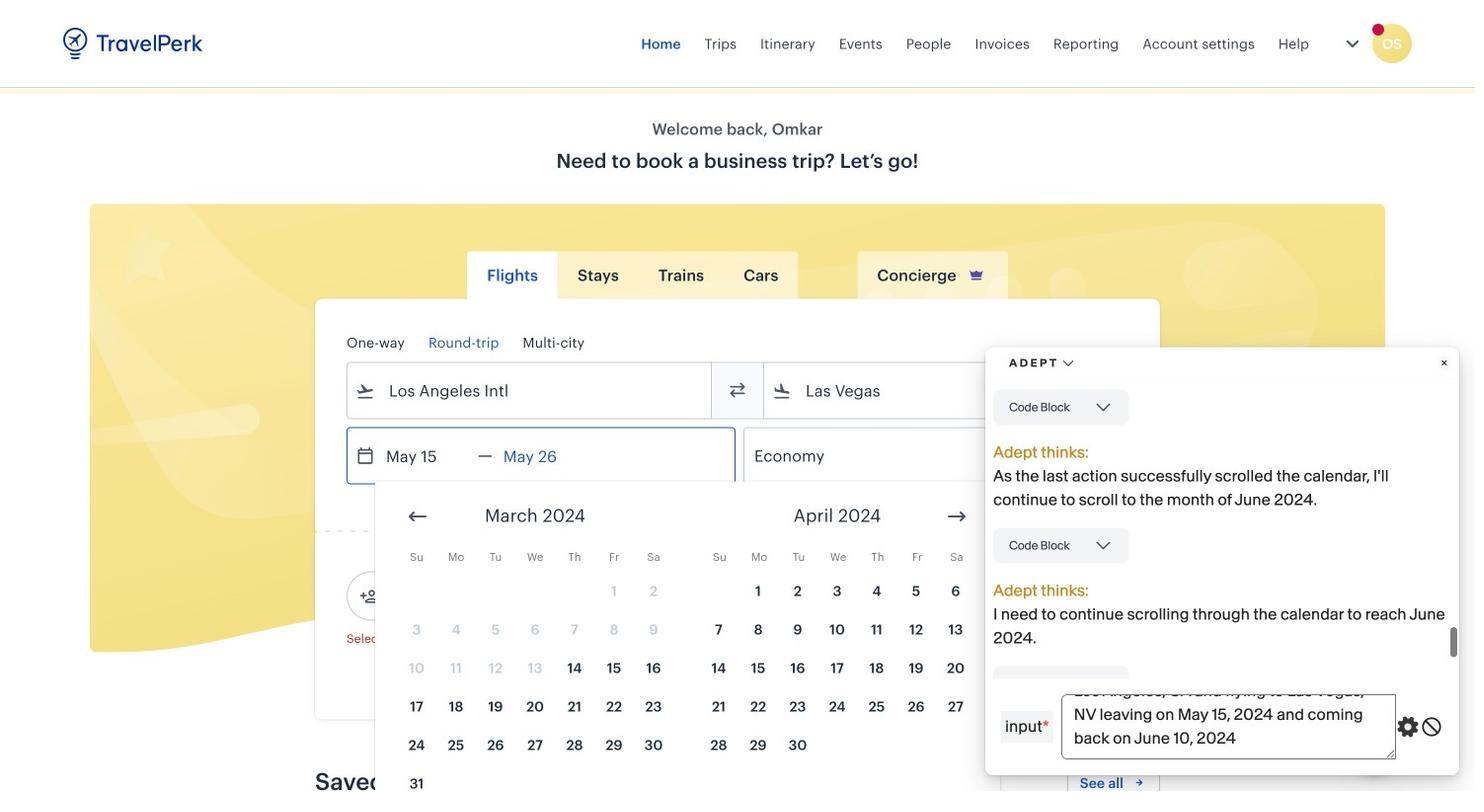 Task type: vqa. For each thing, say whether or not it's contained in the screenshot.
BRITISH AIRWAYS "image"
no



Task type: describe. For each thing, give the bounding box(es) containing it.
Return text field
[[493, 428, 596, 484]]

From search field
[[375, 375, 686, 407]]

move forward to switch to the next month. image
[[945, 505, 969, 529]]

To search field
[[792, 375, 1103, 407]]

calendar application
[[375, 482, 1476, 791]]



Task type: locate. For each thing, give the bounding box(es) containing it.
move backward to switch to the previous month. image
[[406, 505, 430, 529]]

Depart text field
[[375, 428, 478, 484]]



